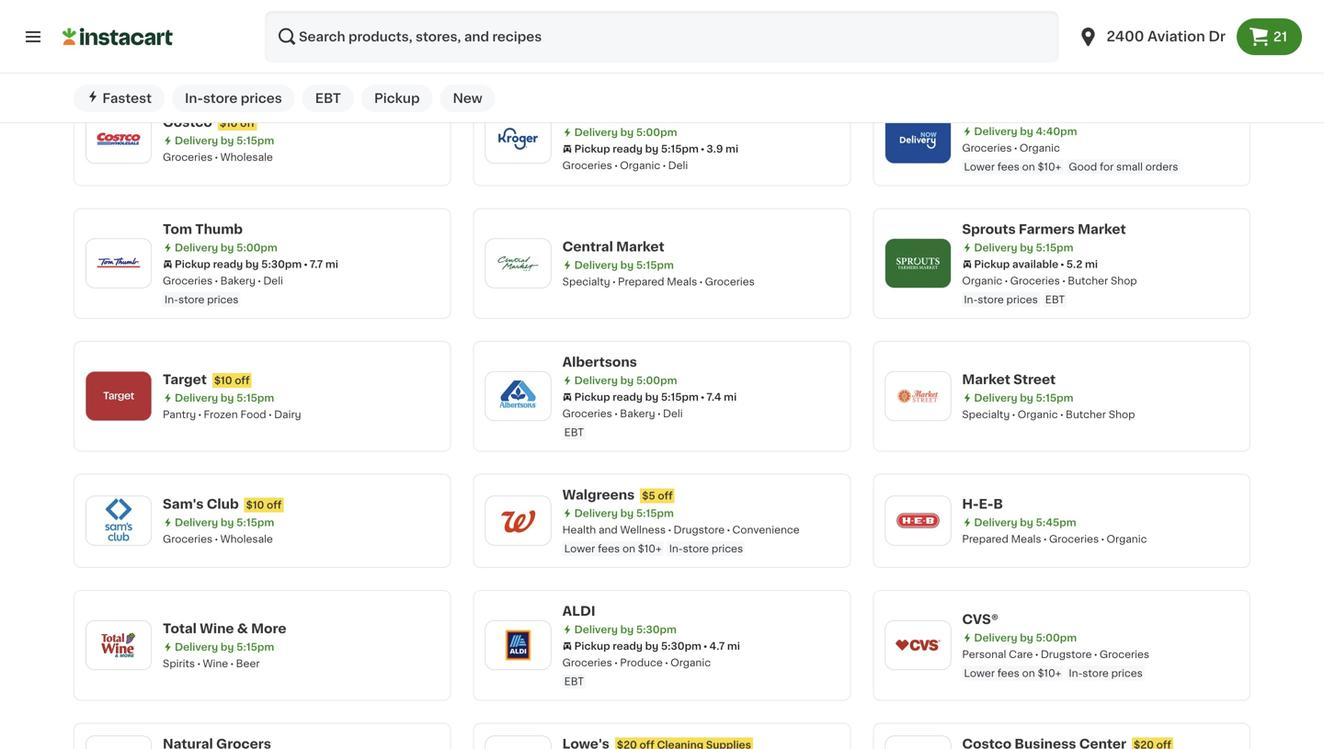 Task type: locate. For each thing, give the bounding box(es) containing it.
0 vertical spatial drugstore
[[674, 525, 725, 535]]

cvs® logo image
[[894, 622, 942, 669]]

0 vertical spatial shop
[[1111, 276, 1137, 286]]

fees inside health and wellness drugstore convenience lower fees on $10+ in-store prices
[[598, 544, 620, 554]]

ebt up walgreens
[[564, 427, 584, 438]]

fees
[[997, 162, 1020, 172], [598, 544, 620, 554], [997, 668, 1020, 678]]

wine for spirits
[[203, 659, 228, 669]]

0 horizontal spatial meals
[[667, 277, 697, 287]]

1 vertical spatial wholesale
[[220, 534, 273, 544]]

wholesale for club
[[220, 534, 273, 544]]

2 horizontal spatial market
[[1078, 223, 1126, 236]]

market street
[[962, 373, 1056, 386]]

delivery by 5:15pm up the frozen
[[175, 393, 274, 403]]

delivery for sam's club logo
[[175, 518, 218, 528]]

delivery for "walgreens logo" on the left of the page
[[574, 508, 618, 518]]

2 vertical spatial on
[[1022, 668, 1035, 678]]

21
[[1273, 30, 1287, 43]]

groceries bakery deli in-store prices
[[163, 276, 283, 305]]

0 vertical spatial meals
[[667, 277, 697, 287]]

central market
[[562, 241, 664, 253]]

delivery by 5:15pm down 'costco $10 off'
[[175, 136, 274, 146]]

delivery by 5:15pm
[[175, 136, 274, 146], [974, 243, 1073, 253], [574, 260, 674, 270], [175, 393, 274, 403], [974, 393, 1073, 403], [574, 508, 674, 518], [175, 518, 274, 528], [175, 642, 274, 652]]

mi right 4.7
[[727, 641, 740, 651]]

1 vertical spatial deli
[[263, 276, 283, 286]]

5:15pm down the $5
[[636, 508, 674, 518]]

on down care
[[1022, 668, 1035, 678]]

pickup down tom thumb
[[175, 259, 210, 269]]

1 wholesale from the top
[[220, 152, 273, 162]]

ready
[[613, 144, 643, 154], [213, 259, 243, 269], [613, 392, 643, 402], [613, 641, 643, 651]]

bakery inside groceries bakery deli in-store prices
[[220, 276, 256, 286]]

on
[[1022, 162, 1035, 172], [622, 544, 635, 554], [1022, 668, 1035, 678]]

delivery
[[974, 126, 1017, 136], [574, 127, 618, 138], [175, 136, 218, 146], [175, 243, 218, 253], [974, 243, 1017, 253], [574, 260, 618, 270], [574, 375, 618, 386], [175, 393, 218, 403], [974, 393, 1017, 403], [574, 508, 618, 518], [175, 518, 218, 528], [974, 518, 1017, 528], [574, 625, 618, 635], [974, 633, 1017, 643], [175, 642, 218, 652]]

in- inside groceries bakery deli in-store prices
[[165, 295, 178, 305]]

groceries wholesale down 'costco $10 off'
[[163, 152, 273, 162]]

mi right 7.4
[[724, 392, 737, 402]]

groceries wholesale down sam's club $10 off
[[163, 534, 273, 544]]

delivery for cvs® logo
[[974, 633, 1017, 643]]

on inside "groceries organic lower fees on $10+ good for small orders"
[[1022, 162, 1035, 172]]

pickup ready by 5:30pm
[[175, 259, 302, 269], [574, 641, 701, 651]]

pickup ready by 5:15pm
[[574, 144, 699, 154], [574, 392, 699, 402]]

0 vertical spatial $10+
[[1038, 162, 1061, 172]]

tom thumb
[[163, 223, 243, 236]]

delivery by 5:00pm down the thumb
[[175, 243, 277, 253]]

lower down personal
[[964, 668, 995, 678]]

5:15pm up food
[[236, 393, 274, 403]]

costco logo image
[[95, 115, 143, 163]]

good
[[1069, 162, 1097, 172]]

1 vertical spatial drugstore
[[1041, 649, 1092, 660]]

delivery down "target $10 off"
[[175, 393, 218, 403]]

off inside 'costco $10 off'
[[240, 118, 255, 128]]

1 horizontal spatial specialty
[[962, 410, 1010, 420]]

2 vertical spatial fees
[[997, 668, 1020, 678]]

wholesale down club
[[220, 534, 273, 544]]

delivery down the sam's
[[175, 518, 218, 528]]

pickup down sprouts
[[974, 259, 1010, 269]]

5:15pm for target logo
[[236, 393, 274, 403]]

market up 5.2 mi
[[1078, 223, 1126, 236]]

by for costco logo
[[221, 136, 234, 146]]

prices inside personal care drugstore groceries lower fees on $10+ in-store prices
[[1111, 668, 1143, 678]]

1 vertical spatial on
[[622, 544, 635, 554]]

butcher inside organic groceries butcher shop in-store prices ebt
[[1068, 276, 1108, 286]]

wholesale for $10
[[220, 152, 273, 162]]

2 2400 aviation dr button from the left
[[1077, 11, 1226, 63]]

in-store prices button
[[172, 85, 295, 112]]

0 vertical spatial wine
[[200, 623, 234, 635]]

wholesale down 'costco $10 off'
[[220, 152, 273, 162]]

pickup up groceries organic deli
[[574, 144, 610, 154]]

wine left &
[[200, 623, 234, 635]]

1 vertical spatial pickup ready by 5:30pm
[[574, 641, 701, 651]]

1 vertical spatial fees
[[598, 544, 620, 554]]

delivery by 5:15pm down the total wine & more
[[175, 642, 274, 652]]

groceries organic lower fees on $10+ good for small orders
[[962, 143, 1178, 172]]

delivery for kroger logo
[[574, 127, 618, 138]]

off up pantry frozen food dairy on the left
[[235, 376, 250, 386]]

mi right 7.7
[[325, 259, 338, 269]]

lowe's logo image
[[494, 737, 542, 749]]

5:00pm for cvs®
[[1036, 633, 1077, 643]]

$10 inside "target $10 off"
[[214, 376, 232, 386]]

1 vertical spatial bakery
[[620, 409, 655, 419]]

$10+
[[1038, 162, 1061, 172], [638, 544, 662, 554], [1038, 668, 1061, 678]]

ebt left pickup button
[[315, 92, 341, 105]]

health and wellness drugstore convenience lower fees on $10+ in-store prices
[[562, 525, 800, 554]]

drugstore
[[674, 525, 725, 535], [1041, 649, 1092, 660]]

delivery by 5:15pm down central market
[[574, 260, 674, 270]]

drugstore right wellness
[[674, 525, 725, 535]]

1 vertical spatial $10
[[214, 376, 232, 386]]

market left street
[[962, 373, 1010, 386]]

$10 up the frozen
[[214, 376, 232, 386]]

on down wellness
[[622, 544, 635, 554]]

on inside personal care drugstore groceries lower fees on $10+ in-store prices
[[1022, 668, 1035, 678]]

pickup inside pickup button
[[374, 92, 420, 105]]

wine left beer
[[203, 659, 228, 669]]

drugstore inside personal care drugstore groceries lower fees on $10+ in-store prices
[[1041, 649, 1092, 660]]

delivery by 5:00pm up care
[[974, 633, 1077, 643]]

groceries
[[962, 143, 1012, 153], [163, 152, 213, 162], [562, 161, 612, 171], [163, 276, 213, 286], [1010, 276, 1060, 286], [705, 277, 755, 287], [562, 409, 612, 419], [163, 534, 213, 544], [1049, 534, 1099, 544], [1100, 649, 1149, 660], [562, 658, 612, 668]]

off inside walgreens $5 off
[[658, 491, 673, 501]]

small
[[1116, 162, 1143, 172]]

meals
[[667, 277, 697, 287], [1011, 534, 1041, 544]]

2 vertical spatial lower
[[964, 668, 995, 678]]

deli inside "groceries bakery deli ebt"
[[663, 409, 683, 419]]

2 vertical spatial deli
[[663, 409, 683, 419]]

0 vertical spatial bakery
[[220, 276, 256, 286]]

delivery down aldi
[[574, 625, 618, 635]]

ebt down aldi
[[564, 677, 584, 687]]

ready for albertsons
[[613, 392, 643, 402]]

by for target logo
[[221, 393, 234, 403]]

$10 right club
[[246, 500, 264, 510]]

target $10 off
[[163, 373, 250, 386]]

for
[[1100, 162, 1114, 172]]

delivery down the b
[[974, 518, 1017, 528]]

5:30pm left 7.7
[[261, 259, 302, 269]]

delivery by 5:15pm for central market logo in the top left of the page
[[574, 260, 674, 270]]

delivery left '4:40pm'
[[974, 126, 1017, 136]]

delivery by 5:00pm for tom thumb
[[175, 243, 277, 253]]

off right the $5
[[658, 491, 673, 501]]

5:15pm for 'total wine & more logo'
[[236, 642, 274, 652]]

1 vertical spatial lower
[[564, 544, 595, 554]]

pantry frozen food dairy
[[163, 410, 301, 420]]

organic inside organic groceries butcher shop in-store prices ebt
[[962, 276, 1002, 286]]

None search field
[[265, 11, 1059, 63]]

delivery by 5:15pm up pickup available at the top right of the page
[[974, 243, 1073, 253]]

delivery for target logo
[[175, 393, 218, 403]]

delivery up groceries organic deli
[[574, 127, 618, 138]]

central
[[562, 241, 613, 253]]

wine
[[200, 623, 234, 635], [203, 659, 228, 669]]

1 vertical spatial 5:30pm
[[636, 625, 677, 635]]

lower inside health and wellness drugstore convenience lower fees on $10+ in-store prices
[[564, 544, 595, 554]]

5:00pm
[[636, 127, 677, 138], [236, 243, 277, 253], [636, 375, 677, 386], [1036, 633, 1077, 643]]

7.7 mi
[[310, 259, 338, 269]]

1 horizontal spatial pickup ready by 5:30pm
[[574, 641, 701, 651]]

delivery by 5:15pm for target logo
[[175, 393, 274, 403]]

prepared down central market
[[618, 277, 664, 287]]

dairy
[[274, 410, 301, 420]]

by
[[1020, 126, 1033, 136], [620, 127, 634, 138], [221, 136, 234, 146], [645, 144, 659, 154], [221, 243, 234, 253], [1020, 243, 1033, 253], [245, 259, 259, 269], [620, 260, 634, 270], [620, 375, 634, 386], [645, 392, 659, 402], [221, 393, 234, 403], [1020, 393, 1033, 403], [620, 508, 634, 518], [221, 518, 234, 528], [1020, 518, 1033, 528], [620, 625, 634, 635], [1020, 633, 1033, 643], [645, 641, 659, 651], [221, 642, 234, 652]]

delivery by 5:15pm for costco logo
[[175, 136, 274, 146]]

1 vertical spatial groceries wholesale
[[163, 534, 273, 544]]

in-
[[185, 92, 203, 105], [165, 295, 178, 305], [964, 295, 978, 305], [669, 544, 683, 554], [1069, 668, 1083, 678]]

prices inside groceries bakery deli in-store prices
[[207, 295, 239, 305]]

0 horizontal spatial specialty
[[562, 277, 610, 287]]

groceries inside groceries bakery deli in-store prices
[[163, 276, 213, 286]]

shop
[[1111, 276, 1137, 286], [1109, 410, 1135, 420]]

5:30pm left 4.7
[[661, 641, 701, 651]]

prepared down e-
[[962, 534, 1008, 544]]

2 vertical spatial 5:30pm
[[661, 641, 701, 651]]

new button
[[440, 85, 495, 112]]

pickup
[[374, 92, 420, 105], [574, 144, 610, 154], [175, 259, 210, 269], [974, 259, 1010, 269], [574, 392, 610, 402], [574, 641, 610, 651]]

delivery by 5:15pm down walgreens $5 off
[[574, 508, 674, 518]]

1 2400 aviation dr button from the left
[[1066, 11, 1237, 63]]

ebt down the available
[[1045, 295, 1065, 305]]

delivery for tom thumb logo
[[175, 243, 218, 253]]

ready up groceries bakery deli in-store prices
[[213, 259, 243, 269]]

5:00pm down the thumb
[[236, 243, 277, 253]]

delivery by 5:00pm down albertsons
[[574, 375, 677, 386]]

personal
[[962, 649, 1006, 660]]

by for albertsons logo
[[620, 375, 634, 386]]

$10 inside 'costco $10 off'
[[220, 118, 238, 128]]

5:15pm for sam's club logo
[[236, 518, 274, 528]]

5:15pm for costco logo
[[236, 136, 274, 146]]

wholesale
[[220, 152, 273, 162], [220, 534, 273, 544]]

lower down delivery by 4:40pm
[[964, 162, 995, 172]]

bakery for tom thumb
[[220, 276, 256, 286]]

$10 for costco
[[220, 118, 238, 128]]

fees inside "groceries organic lower fees on $10+ good for small orders"
[[997, 162, 1020, 172]]

5:15pm left 3.9
[[661, 144, 699, 154]]

delivery up spirits wine beer
[[175, 642, 218, 652]]

5:00pm up personal care drugstore groceries lower fees on $10+ in-store prices
[[1036, 633, 1077, 643]]

5:15pm for 'sprouts farmers market logo'
[[1036, 243, 1073, 253]]

delivery by 5:15pm for market street logo
[[974, 393, 1073, 403]]

0 vertical spatial butcher
[[1068, 276, 1108, 286]]

fees down delivery by 4:40pm
[[997, 162, 1020, 172]]

sprouts farmers market logo image
[[894, 240, 942, 287]]

7.4 mi
[[707, 392, 737, 402]]

0 vertical spatial 5:30pm
[[261, 259, 302, 269]]

delivery down tom thumb
[[175, 243, 218, 253]]

off right club
[[267, 500, 282, 510]]

4.7
[[709, 641, 725, 651]]

delivery for 'sprouts farmers market logo'
[[974, 243, 1017, 253]]

off inside "target $10 off"
[[235, 376, 250, 386]]

5:30pm
[[261, 259, 302, 269], [636, 625, 677, 635], [661, 641, 701, 651]]

off
[[240, 118, 255, 128], [235, 376, 250, 386], [658, 491, 673, 501], [267, 500, 282, 510]]

lower down health
[[564, 544, 595, 554]]

specialty down "market street"
[[962, 410, 1010, 420]]

delivery by 5:00pm
[[574, 127, 677, 138], [175, 243, 277, 253], [574, 375, 677, 386], [974, 633, 1077, 643]]

fees down and
[[598, 544, 620, 554]]

5:00pm for albertsons
[[636, 375, 677, 386]]

by for central market logo in the top left of the page
[[620, 260, 634, 270]]

delivery down walgreens
[[574, 508, 618, 518]]

ready for tom thumb
[[213, 259, 243, 269]]

bakery inside "groceries bakery deli ebt"
[[620, 409, 655, 419]]

ready for aldi
[[613, 641, 643, 651]]

0 vertical spatial pickup ready by 5:30pm
[[175, 259, 302, 269]]

pickup for sprouts farmers market
[[974, 259, 1010, 269]]

pickup ready by 5:30pm for aldi
[[574, 641, 701, 651]]

on inside health and wellness drugstore convenience lower fees on $10+ in-store prices
[[622, 544, 635, 554]]

delivery for 'total wine & more logo'
[[175, 642, 218, 652]]

costco
[[163, 116, 212, 129]]

off down in-store prices button
[[240, 118, 255, 128]]

0 vertical spatial groceries wholesale
[[163, 152, 273, 162]]

lower
[[964, 162, 995, 172], [564, 544, 595, 554], [964, 668, 995, 678]]

2 vertical spatial $10+
[[1038, 668, 1061, 678]]

0 vertical spatial pickup ready by 5:15pm
[[574, 144, 699, 154]]

in- inside health and wellness drugstore convenience lower fees on $10+ in-store prices
[[669, 544, 683, 554]]

market up specialty prepared meals groceries
[[616, 241, 664, 253]]

store inside groceries bakery deli in-store prices
[[178, 295, 205, 305]]

sam's club $10 off
[[163, 498, 282, 511]]

1 horizontal spatial drugstore
[[1041, 649, 1092, 660]]

5:15pm down in-store prices button
[[236, 136, 274, 146]]

1 pickup ready by 5:15pm from the top
[[574, 144, 699, 154]]

organic inside "groceries organic lower fees on $10+ good for small orders"
[[1020, 143, 1060, 153]]

ebt inside groceries produce organic ebt
[[564, 677, 584, 687]]

$10+ inside personal care drugstore groceries lower fees on $10+ in-store prices
[[1038, 668, 1061, 678]]

2 groceries wholesale from the top
[[163, 534, 273, 544]]

shop inside organic groceries butcher shop in-store prices ebt
[[1111, 276, 1137, 286]]

$10 for target
[[214, 376, 232, 386]]

ready down the 'delivery by 5:30pm'
[[613, 641, 643, 651]]

bakery
[[220, 276, 256, 286], [620, 409, 655, 419]]

mi
[[726, 144, 738, 154], [325, 259, 338, 269], [1085, 259, 1098, 269], [724, 392, 737, 402], [727, 641, 740, 651]]

pickup ready by 5:30pm up the "produce"
[[574, 641, 701, 651]]

2400 aviation dr
[[1107, 30, 1226, 43]]

0 horizontal spatial drugstore
[[674, 525, 725, 535]]

h-
[[962, 498, 979, 511]]

orders
[[1145, 162, 1178, 172]]

2 wholesale from the top
[[220, 534, 273, 544]]

spirits wine beer
[[163, 659, 260, 669]]

ebt
[[315, 92, 341, 105], [1045, 295, 1065, 305], [564, 427, 584, 438], [564, 677, 584, 687]]

pickup ready by 5:30pm up groceries bakery deli in-store prices
[[175, 259, 302, 269]]

delivery by 5:15pm down street
[[974, 393, 1073, 403]]

1 horizontal spatial bakery
[[620, 409, 655, 419]]

2 vertical spatial $10
[[246, 500, 264, 510]]

$10 down in-store prices
[[220, 118, 238, 128]]

0 vertical spatial on
[[1022, 162, 1035, 172]]

groceries wholesale for $10
[[163, 152, 273, 162]]

beer
[[236, 659, 260, 669]]

0 vertical spatial market
[[1078, 223, 1126, 236]]

sprouts farmers market
[[962, 223, 1126, 236]]

5:15pm down club
[[236, 518, 274, 528]]

1 groceries wholesale from the top
[[163, 152, 273, 162]]

by for market street logo
[[1020, 393, 1033, 403]]

bakery down albertsons
[[620, 409, 655, 419]]

2400
[[1107, 30, 1144, 43]]

delivery up personal
[[974, 633, 1017, 643]]

1 vertical spatial wine
[[203, 659, 228, 669]]

prepared meals groceries organic
[[962, 534, 1147, 544]]

central market logo image
[[494, 240, 542, 287]]

1 vertical spatial prepared
[[962, 534, 1008, 544]]

fastest
[[102, 92, 152, 105]]

2 vertical spatial market
[[962, 373, 1010, 386]]

ready up "groceries bakery deli ebt"
[[613, 392, 643, 402]]

prices inside in-store prices button
[[241, 92, 282, 105]]

prices
[[241, 92, 282, 105], [207, 295, 239, 305], [1006, 295, 1038, 305], [712, 544, 743, 554], [1111, 668, 1143, 678]]

new
[[453, 92, 482, 105]]

delivery down sprouts
[[974, 243, 1017, 253]]

by for tom thumb logo
[[221, 243, 234, 253]]

1 vertical spatial pickup ready by 5:15pm
[[574, 392, 699, 402]]

deli for tom thumb
[[263, 276, 283, 286]]

0 vertical spatial specialty
[[562, 277, 610, 287]]

0 vertical spatial lower
[[964, 162, 995, 172]]

drugstore right care
[[1041, 649, 1092, 660]]

2 pickup ready by 5:15pm from the top
[[574, 392, 699, 402]]

5:15pm for market street logo
[[1036, 393, 1073, 403]]

deli inside groceries bakery deli in-store prices
[[263, 276, 283, 286]]

delivery down central
[[574, 260, 618, 270]]

0 horizontal spatial bakery
[[220, 276, 256, 286]]

pickup ready by 5:15pm up groceries organic deli
[[574, 144, 699, 154]]

mi right 5.2
[[1085, 259, 1098, 269]]

mi for aldi
[[727, 641, 740, 651]]

bakery down the thumb
[[220, 276, 256, 286]]

1 horizontal spatial prepared
[[962, 534, 1008, 544]]

delivery down albertsons
[[574, 375, 618, 386]]

0 horizontal spatial market
[[616, 241, 664, 253]]

delivery by 5:15pm for "walgreens logo" on the left of the page
[[574, 508, 674, 518]]

3.9
[[707, 144, 723, 154]]

pickup available
[[974, 259, 1058, 269]]

5:30pm up the "produce"
[[636, 625, 677, 635]]

delivery down "market street"
[[974, 393, 1017, 403]]

by for kroger logo
[[620, 127, 634, 138]]

0 vertical spatial $10
[[220, 118, 238, 128]]

market street logo image
[[894, 372, 942, 420]]

pickup for tom thumb
[[175, 259, 210, 269]]

0 horizontal spatial pickup ready by 5:30pm
[[175, 259, 302, 269]]

deli for albertsons
[[663, 409, 683, 419]]

walgreens logo image
[[494, 497, 542, 545]]

groceries inside "groceries bakery deli ebt"
[[562, 409, 612, 419]]

1 horizontal spatial meals
[[1011, 534, 1041, 544]]

kroger delivery now logo image
[[894, 115, 942, 163]]

organic inside groceries produce organic ebt
[[670, 658, 711, 668]]

delivery for market street logo
[[974, 393, 1017, 403]]

butcher
[[1068, 276, 1108, 286], [1066, 410, 1106, 420]]

1 vertical spatial $10+
[[638, 544, 662, 554]]

prices inside health and wellness drugstore convenience lower fees on $10+ in-store prices
[[712, 544, 743, 554]]

1 vertical spatial shop
[[1109, 410, 1135, 420]]

by for h-e-b logo
[[1020, 518, 1033, 528]]

1 vertical spatial specialty
[[962, 410, 1010, 420]]

pickup down albertsons
[[574, 392, 610, 402]]

delivery by 5:15pm down club
[[175, 518, 274, 528]]

albertsons
[[562, 356, 637, 369]]

on down delivery by 4:40pm
[[1022, 162, 1035, 172]]

5:15pm up "specialty organic butcher shop"
[[1036, 393, 1073, 403]]

2400 aviation dr button
[[1066, 11, 1237, 63], [1077, 11, 1226, 63]]

pickup down the 'delivery by 5:30pm'
[[574, 641, 610, 651]]

0 vertical spatial fees
[[997, 162, 1020, 172]]

ebt inside button
[[315, 92, 341, 105]]

1 vertical spatial butcher
[[1066, 410, 1106, 420]]

5:15pm up beer
[[236, 642, 274, 652]]

0 vertical spatial wholesale
[[220, 152, 273, 162]]

5:15pm up specialty prepared meals groceries
[[636, 260, 674, 270]]

5:15pm down farmers
[[1036, 243, 1073, 253]]

fees down care
[[997, 668, 1020, 678]]

delivery down costco
[[175, 136, 218, 146]]

5:00pm up "groceries bakery deli ebt"
[[636, 375, 677, 386]]

specialty down central
[[562, 277, 610, 287]]

shop for organic groceries butcher shop in-store prices ebt
[[1111, 276, 1137, 286]]

pickup ready by 5:15pm up "groceries bakery deli ebt"
[[574, 392, 699, 402]]

5:15pm for "walgreens logo" on the left of the page
[[636, 508, 674, 518]]

pickup right ebt button
[[374, 92, 420, 105]]

0 horizontal spatial prepared
[[618, 277, 664, 287]]



Task type: vqa. For each thing, say whether or not it's contained in the screenshot.


Task type: describe. For each thing, give the bounding box(es) containing it.
aldi logo image
[[494, 622, 542, 669]]

$5
[[642, 491, 655, 501]]

lower inside "groceries organic lower fees on $10+ good for small orders"
[[964, 162, 995, 172]]

total wine & more logo image
[[95, 622, 143, 669]]

groceries organic deli
[[562, 161, 688, 171]]

specialty prepared meals groceries
[[562, 277, 755, 287]]

off for walgreens
[[658, 491, 673, 501]]

ebt inside organic groceries butcher shop in-store prices ebt
[[1045, 295, 1065, 305]]

street
[[1013, 373, 1056, 386]]

club
[[207, 498, 239, 511]]

groceries bakery deli ebt
[[562, 409, 683, 438]]

by for cvs® logo
[[1020, 633, 1033, 643]]

fees inside personal care drugstore groceries lower fees on $10+ in-store prices
[[997, 668, 1020, 678]]

shop for specialty organic butcher shop
[[1109, 410, 1135, 420]]

aviation
[[1148, 30, 1205, 43]]

fastest button
[[74, 85, 165, 112]]

groceries inside personal care drugstore groceries lower fees on $10+ in-store prices
[[1100, 649, 1149, 660]]

kroger logo image
[[494, 115, 542, 163]]

5.2 mi
[[1066, 259, 1098, 269]]

produce
[[620, 658, 663, 668]]

sprouts
[[962, 223, 1016, 236]]

groceries produce organic ebt
[[562, 658, 711, 687]]

groceries inside "groceries organic lower fees on $10+ good for small orders"
[[962, 143, 1012, 153]]

target logo image
[[95, 372, 143, 420]]

store inside personal care drugstore groceries lower fees on $10+ in-store prices
[[1083, 668, 1109, 678]]

total
[[163, 623, 197, 635]]

groceries inside organic groceries butcher shop in-store prices ebt
[[1010, 276, 1060, 286]]

pickup ready by 5:15pm for bakery
[[574, 392, 699, 402]]

e-
[[979, 498, 993, 511]]

mi for tom thumb
[[325, 259, 338, 269]]

delivery for h-e-b logo
[[974, 518, 1017, 528]]

in- inside button
[[185, 92, 203, 105]]

store inside health and wellness drugstore convenience lower fees on $10+ in-store prices
[[683, 544, 709, 554]]

and
[[599, 525, 618, 535]]

prices inside organic groceries butcher shop in-store prices ebt
[[1006, 295, 1038, 305]]

lower inside personal care drugstore groceries lower fees on $10+ in-store prices
[[964, 668, 995, 678]]

ready up groceries organic deli
[[613, 144, 643, 154]]

$10+ inside health and wellness drugstore convenience lower fees on $10+ in-store prices
[[638, 544, 662, 554]]

frozen
[[204, 410, 238, 420]]

convenience
[[732, 525, 800, 535]]

21 button
[[1237, 18, 1302, 55]]

ebt button
[[302, 85, 354, 112]]

by for sam's club logo
[[221, 518, 234, 528]]

specialty organic butcher shop
[[962, 410, 1135, 420]]

aldi
[[562, 605, 595, 618]]

delivery for aldi logo
[[574, 625, 618, 635]]

albertsons logo image
[[494, 372, 542, 420]]

personal care drugstore groceries lower fees on $10+ in-store prices
[[962, 649, 1149, 678]]

pickup for aldi
[[574, 641, 610, 651]]

Search field
[[265, 11, 1059, 63]]

cvs®
[[962, 613, 999, 626]]

groceries inside groceries produce organic ebt
[[562, 658, 612, 668]]

bakery for albertsons
[[620, 409, 655, 419]]

5:45pm
[[1036, 518, 1076, 528]]

delivery by 5:15pm for 'total wine & more logo'
[[175, 642, 274, 652]]

5:15pm left 7.4
[[661, 392, 699, 402]]

dr
[[1209, 30, 1226, 43]]

total wine & more
[[163, 623, 286, 635]]

4:40pm
[[1036, 126, 1077, 136]]

specialty for market street
[[962, 410, 1010, 420]]

mi for sprouts farmers market
[[1085, 259, 1098, 269]]

0 vertical spatial deli
[[668, 161, 688, 171]]

5:30pm for aldi
[[661, 641, 701, 651]]

pickup for albertsons
[[574, 392, 610, 402]]

health
[[562, 525, 596, 535]]

delivery by 5:00pm for albertsons
[[574, 375, 677, 386]]

delivery by 5:00pm up groceries organic deli
[[574, 127, 677, 138]]

off inside sam's club $10 off
[[267, 500, 282, 510]]

pickup button
[[361, 85, 433, 112]]

store inside organic groceries butcher shop in-store prices ebt
[[978, 295, 1004, 305]]

off for costco
[[240, 118, 255, 128]]

instacart logo image
[[63, 26, 173, 48]]

spirits
[[163, 659, 195, 669]]

more
[[251, 623, 286, 635]]

1 vertical spatial market
[[616, 241, 664, 253]]

in- inside personal care drugstore groceries lower fees on $10+ in-store prices
[[1069, 668, 1083, 678]]

4.7 mi
[[709, 641, 740, 651]]

mi right 3.9
[[726, 144, 738, 154]]

5.2
[[1066, 259, 1083, 269]]

delivery by 5:15pm for sam's club logo
[[175, 518, 274, 528]]

costco $10 off
[[163, 116, 255, 129]]

in-store prices
[[185, 92, 282, 105]]

delivery for central market logo in the top left of the page
[[574, 260, 618, 270]]

delivery by 4:40pm
[[974, 126, 1077, 136]]

ebt inside "groceries bakery deli ebt"
[[564, 427, 584, 438]]

delivery for costco logo
[[175, 136, 218, 146]]

butcher for groceries
[[1068, 276, 1108, 286]]

delivery by 5:00pm for cvs®
[[974, 633, 1077, 643]]

pickup ready by 5:30pm for tom thumb
[[175, 259, 302, 269]]

h-e-b
[[962, 498, 1003, 511]]

in- inside organic groceries butcher shop in-store prices ebt
[[964, 295, 978, 305]]

available
[[1012, 259, 1058, 269]]

tom thumb logo image
[[95, 240, 143, 287]]

pantry
[[163, 410, 196, 420]]

0 vertical spatial prepared
[[618, 277, 664, 287]]

&
[[237, 623, 248, 635]]

drugstore inside health and wellness drugstore convenience lower fees on $10+ in-store prices
[[674, 525, 725, 535]]

delivery by 5:30pm
[[574, 625, 677, 635]]

by for 'total wine & more logo'
[[221, 642, 234, 652]]

butcher for organic
[[1066, 410, 1106, 420]]

target
[[163, 373, 207, 386]]

food
[[240, 410, 266, 420]]

tom
[[163, 223, 192, 236]]

1 horizontal spatial market
[[962, 373, 1010, 386]]

5:30pm for tom thumb
[[261, 259, 302, 269]]

off for target
[[235, 376, 250, 386]]

3.9 mi
[[707, 144, 738, 154]]

by for aldi logo
[[620, 625, 634, 635]]

walgreens
[[562, 489, 635, 501]]

delivery for albertsons logo
[[574, 375, 618, 386]]

organic groceries butcher shop in-store prices ebt
[[962, 276, 1137, 305]]

1 vertical spatial meals
[[1011, 534, 1041, 544]]

5:00pm up groceries organic deli
[[636, 127, 677, 138]]

$10 inside sam's club $10 off
[[246, 500, 264, 510]]

mi for albertsons
[[724, 392, 737, 402]]

$10+ inside "groceries organic lower fees on $10+ good for small orders"
[[1038, 162, 1061, 172]]

delivery by 5:15pm for 'sprouts farmers market logo'
[[974, 243, 1073, 253]]

7.7
[[310, 259, 323, 269]]

wellness
[[620, 525, 666, 535]]

by for "walgreens logo" on the left of the page
[[620, 508, 634, 518]]

sam's
[[163, 498, 204, 511]]

by for 'sprouts farmers market logo'
[[1020, 243, 1033, 253]]

wine for total
[[200, 623, 234, 635]]

h-e-b logo image
[[894, 497, 942, 545]]

store inside button
[[203, 92, 237, 105]]

delivery by 5:45pm
[[974, 518, 1076, 528]]

pickup ready by 5:15pm for organic
[[574, 144, 699, 154]]

thumb
[[195, 223, 243, 236]]

groceries wholesale for club
[[163, 534, 273, 544]]

farmers
[[1019, 223, 1075, 236]]

specialty for central market
[[562, 277, 610, 287]]

b
[[993, 498, 1003, 511]]

5:00pm for tom thumb
[[236, 243, 277, 253]]

walgreens $5 off
[[562, 489, 673, 501]]

sam's club logo image
[[95, 497, 143, 545]]

5:15pm for central market logo in the top left of the page
[[636, 260, 674, 270]]

7.4
[[707, 392, 721, 402]]

care
[[1009, 649, 1033, 660]]



